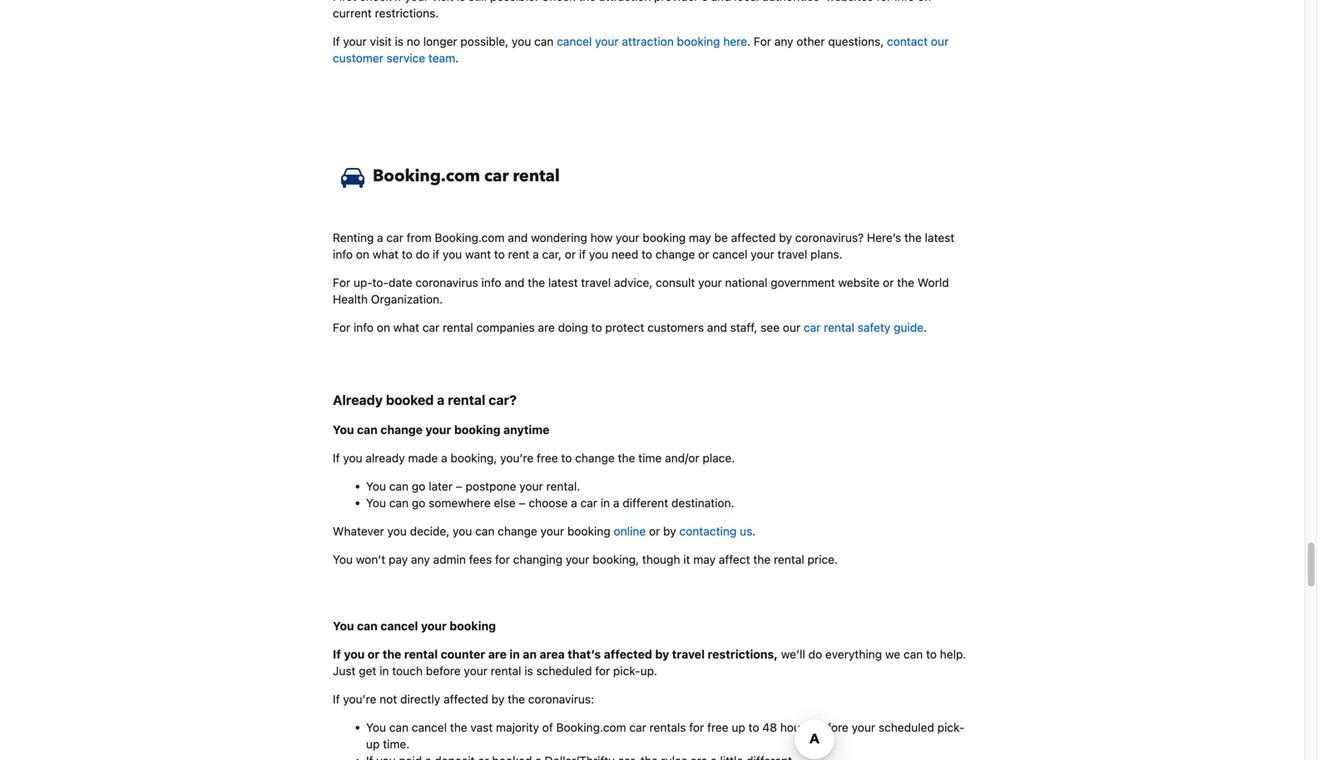 Task type: describe. For each thing, give the bounding box(es) containing it.
you up whatever
[[366, 497, 386, 510]]

want
[[465, 247, 491, 261]]

or inside for up-to-date coronavirus info and the latest travel advice, consult your national government website or the world health organization.
[[883, 276, 894, 290]]

a right renting
[[377, 231, 383, 245]]

for for for up-to-date coronavirus info and the latest travel advice, consult your national government website or the world health organization.
[[333, 276, 351, 290]]

you for you can cancel the vast majority of booking.com car rentals for free up to 48 hours before your scheduled pick- up time.
[[366, 721, 386, 735]]

if for if you're not directly affected by the coronavirus:
[[333, 693, 340, 707]]

car inside you can cancel the vast majority of booking.com car rentals for free up to 48 hours before your scheduled pick- up time.
[[630, 721, 647, 735]]

contact
[[887, 34, 928, 48]]

and inside first check if your visit is still possible. check the attraction provider's and local authorities' websites for info on current restrictions.
[[711, 0, 731, 3]]

rental up wondering
[[513, 165, 560, 188]]

travel inside for up-to-date coronavirus info and the latest travel advice, consult your national government website or the world health organization.
[[581, 276, 611, 290]]

and inside renting a car from booking.com and wondering how your booking may be affected by coronavirus? here's the latest info on what to do if you want to rent a car, or if you need to change or cancel your travel plans.
[[508, 231, 528, 245]]

coronavirus:
[[528, 693, 595, 707]]

everything
[[826, 648, 883, 662]]

just
[[333, 665, 356, 678]]

for inside we'll do everything we can to help. just get in touch before your rental is scheduled for pick-up.
[[595, 665, 610, 678]]

1 vertical spatial what
[[394, 321, 420, 334]]

rental inside we'll do everything we can to help. just get in touch before your rental is scheduled for pick-up.
[[491, 665, 522, 678]]

different
[[623, 497, 669, 510]]

1 vertical spatial you're
[[343, 693, 377, 707]]

to-
[[373, 276, 389, 290]]

. right contacting
[[753, 525, 756, 539]]

car inside renting a car from booking.com and wondering how your booking may be affected by coronavirus? here's the latest info on what to do if you want to rent a car, or if you need to change or cancel your travel plans.
[[387, 231, 404, 245]]

pick- inside we'll do everything we can to help. just get in touch before your rental is scheduled for pick-up.
[[614, 665, 641, 678]]

the inside you can cancel the vast majority of booking.com car rentals for free up to 48 hours before your scheduled pick- up time.
[[450, 721, 468, 735]]

for for for info on what car rental companies are doing to protect customers and staff, see our car rental safety guide .
[[333, 321, 351, 334]]

be
[[715, 231, 728, 245]]

48
[[763, 721, 778, 735]]

1 vertical spatial may
[[694, 553, 716, 567]]

local
[[735, 0, 760, 3]]

contacting
[[680, 525, 737, 539]]

the up touch
[[383, 648, 402, 662]]

or right car, on the left of page
[[565, 247, 576, 261]]

companies
[[477, 321, 535, 334]]

your up customer
[[343, 34, 367, 48]]

government
[[771, 276, 835, 290]]

price.
[[808, 553, 838, 567]]

need
[[612, 247, 639, 261]]

can inside we'll do everything we can to help. just get in touch before your rental is scheduled for pick-up.
[[904, 648, 923, 662]]

2 vertical spatial affected
[[444, 693, 489, 707]]

a left car, on the left of page
[[533, 247, 539, 261]]

booking inside renting a car from booking.com and wondering how your booking may be affected by coronavirus? here's the latest info on what to do if you want to rent a car, or if you need to change or cancel your travel plans.
[[643, 231, 686, 245]]

your down choose
[[541, 525, 565, 539]]

travel inside renting a car from booking.com and wondering how your booking may be affected by coronavirus? here's the latest info on what to do if you want to rent a car, or if you need to change or cancel your travel plans.
[[778, 247, 808, 261]]

you up just
[[344, 648, 365, 662]]

we'll
[[781, 648, 806, 662]]

touch
[[392, 665, 423, 678]]

place.
[[703, 452, 735, 465]]

whatever
[[333, 525, 384, 539]]

on inside renting a car from booking.com and wondering how your booking may be affected by coronavirus? here's the latest info on what to do if you want to rent a car, or if you need to change or cancel your travel plans.
[[356, 247, 370, 261]]

0 vertical spatial free
[[537, 452, 558, 465]]

up.
[[641, 665, 658, 678]]

whatever you decide, you can change your booking online or by contacting us .
[[333, 525, 756, 539]]

car right see
[[804, 321, 821, 334]]

already
[[333, 392, 383, 408]]

your down first check if your visit is still possible. check the attraction provider's and local authorities' websites for info on current restrictions.
[[595, 34, 619, 48]]

you can change your booking anytime
[[333, 423, 550, 437]]

wondering
[[531, 231, 588, 245]]

car down 'organization.'
[[423, 321, 440, 334]]

staff,
[[731, 321, 758, 334]]

rental left safety at the right top of the page
[[824, 321, 855, 334]]

you can go later – postpone your rental. you can go somewhere else – choose a car in a different destination.
[[366, 480, 735, 510]]

renting
[[333, 231, 374, 245]]

for info on what car rental companies are doing to protect customers and staff, see our car rental safety guide .
[[333, 321, 927, 334]]

anytime
[[504, 423, 550, 437]]

booking.com inside you can cancel the vast majority of booking.com car rentals for free up to 48 hours before your scheduled pick- up time.
[[557, 721, 627, 735]]

for right fees
[[495, 553, 510, 567]]

1 horizontal spatial affected
[[604, 648, 653, 662]]

you for you can go later – postpone your rental. you can go somewhere else – choose a car in a different destination.
[[366, 480, 386, 494]]

directly
[[400, 693, 441, 707]]

1 horizontal spatial on
[[377, 321, 390, 334]]

0 vertical spatial –
[[456, 480, 463, 494]]

your inside we'll do everything we can to help. just get in touch before your rental is scheduled for pick-up.
[[464, 665, 488, 678]]

though
[[643, 553, 681, 567]]

by up the though
[[664, 525, 677, 539]]

rental up touch
[[404, 648, 438, 662]]

1 horizontal spatial if
[[433, 247, 440, 261]]

other
[[797, 34, 825, 48]]

time
[[639, 452, 662, 465]]

destination.
[[672, 497, 735, 510]]

in inside you can go later – postpone your rental. you can go somewhere else – choose a car in a different destination.
[[601, 497, 610, 510]]

online link
[[614, 525, 646, 539]]

still
[[469, 0, 487, 3]]

world
[[918, 276, 950, 290]]

first check if your visit is still possible. check the attraction provider's and local authorities' websites for info on current restrictions.
[[333, 0, 932, 20]]

free inside you can cancel the vast majority of booking.com car rentals for free up to 48 hours before your scheduled pick- up time.
[[708, 721, 729, 735]]

1 horizontal spatial travel
[[672, 648, 705, 662]]

car,
[[542, 247, 562, 261]]

no
[[407, 34, 420, 48]]

you left already
[[343, 452, 363, 465]]

help.
[[940, 648, 967, 662]]

0 horizontal spatial any
[[411, 553, 430, 567]]

your up made
[[426, 423, 452, 437]]

. down longer
[[456, 51, 459, 65]]

1 vertical spatial attraction
[[622, 34, 674, 48]]

by up up.
[[655, 648, 670, 662]]

possible.
[[490, 0, 538, 3]]

rental left the car?
[[448, 392, 486, 408]]

to right need at top
[[642, 247, 653, 261]]

can inside you can cancel the vast majority of booking.com car rentals for free up to 48 hours before your scheduled pick- up time.
[[389, 721, 409, 735]]

to left rent
[[494, 247, 505, 261]]

we
[[886, 648, 901, 662]]

0 horizontal spatial up
[[366, 738, 380, 752]]

your up counter
[[421, 620, 447, 633]]

or right online link
[[649, 525, 660, 539]]

your up national
[[751, 247, 775, 261]]

cancel inside you can cancel the vast majority of booking.com car rentals for free up to 48 hours before your scheduled pick- up time.
[[412, 721, 447, 735]]

. down local
[[748, 34, 751, 48]]

cancel inside renting a car from booking.com and wondering how your booking may be affected by coronavirus? here's the latest info on what to do if you want to rent a car, or if you need to change or cancel your travel plans.
[[713, 247, 748, 261]]

if inside first check if your visit is still possible. check the attraction provider's and local authorities' websites for info on current restrictions.
[[395, 0, 402, 3]]

restrictions.
[[375, 6, 439, 20]]

cancel your attraction booking here link
[[557, 34, 748, 48]]

you up the pay
[[388, 525, 407, 539]]

the up majority
[[508, 693, 525, 707]]

the left time
[[618, 452, 636, 465]]

a down rental.
[[571, 497, 578, 510]]

a right made
[[441, 452, 448, 465]]

booking down the car?
[[454, 423, 501, 437]]

an
[[523, 648, 537, 662]]

to up rental.
[[561, 452, 572, 465]]

doing
[[558, 321, 589, 334]]

from
[[407, 231, 432, 245]]

changing
[[513, 553, 563, 567]]

contacting us link
[[680, 525, 753, 539]]

you for you won't pay any admin fees for changing your booking, though it may affect the rental price.
[[333, 553, 353, 567]]

change up rental.
[[575, 452, 615, 465]]

guide
[[894, 321, 924, 334]]

visit inside first check if your visit is still possible. check the attraction provider's and local authorities' websites for info on current restrictions.
[[432, 0, 454, 3]]

info down health
[[354, 321, 374, 334]]

else
[[494, 497, 516, 510]]

and left staff,
[[707, 321, 727, 334]]

if your visit is no longer possible, you can cancel your attraction booking here . for any other questions,
[[333, 34, 887, 48]]

or up get
[[368, 648, 380, 662]]

websites
[[826, 0, 874, 3]]

here
[[724, 34, 748, 48]]

renting a car from booking.com and wondering how your booking may be affected by coronavirus? here's the latest info on what to do if you want to rent a car, or if you need to change or cancel your travel plans.
[[333, 231, 955, 261]]

info inside first check if your visit is still possible. check the attraction provider's and local authorities' websites for info on current restrictions.
[[895, 0, 915, 3]]

rent
[[508, 247, 530, 261]]

to right doing
[[592, 321, 602, 334]]

the right affect
[[754, 553, 771, 567]]

if you're not directly affected by the coronavirus:
[[333, 693, 595, 707]]

pay
[[389, 553, 408, 567]]

questions,
[[829, 34, 884, 48]]

0 vertical spatial up
[[732, 721, 746, 735]]

in inside we'll do everything we can to help. just get in touch before your rental is scheduled for pick-up.
[[380, 665, 389, 678]]

for inside first check if your visit is still possible. check the attraction provider's and local authorities' websites for info on current restrictions.
[[877, 0, 892, 3]]

is inside we'll do everything we can to help. just get in touch before your rental is scheduled for pick-up.
[[525, 665, 533, 678]]

0 vertical spatial for
[[754, 34, 772, 48]]

info inside for up-to-date coronavirus info and the latest travel advice, consult your national government website or the world health organization.
[[482, 276, 502, 290]]

0 vertical spatial are
[[538, 321, 555, 334]]

change down booked
[[381, 423, 423, 437]]

you down "somewhere"
[[453, 525, 472, 539]]

. down world
[[924, 321, 927, 334]]

contact our customer service team
[[333, 34, 949, 65]]

booking up counter
[[450, 620, 496, 633]]

the left world
[[898, 276, 915, 290]]

booking left here
[[677, 34, 720, 48]]

our inside contact our customer service team
[[931, 34, 949, 48]]

car up the want on the left of page
[[485, 165, 509, 188]]

cancel down check
[[557, 34, 592, 48]]

time.
[[383, 738, 410, 752]]

coronavirus?
[[796, 231, 864, 245]]

first
[[333, 0, 357, 3]]

before inside we'll do everything we can to help. just get in touch before your rental is scheduled for pick-up.
[[426, 665, 461, 678]]

area
[[540, 648, 565, 662]]

booking up you won't pay any admin fees for changing your booking, though it may affect the rental price.
[[568, 525, 611, 539]]



Task type: locate. For each thing, give the bounding box(es) containing it.
check
[[360, 0, 392, 3]]

you can cancel your booking
[[333, 620, 496, 633]]

the inside renting a car from booking.com and wondering how your booking may be affected by coronavirus? here's the latest info on what to do if you want to rent a car, or if you need to change or cancel your travel plans.
[[905, 231, 922, 245]]

affected up vast
[[444, 693, 489, 707]]

a
[[377, 231, 383, 245], [533, 247, 539, 261], [437, 392, 445, 408], [441, 452, 448, 465], [571, 497, 578, 510], [613, 497, 620, 510]]

in left different
[[601, 497, 610, 510]]

0 vertical spatial before
[[426, 665, 461, 678]]

0 vertical spatial attraction
[[599, 0, 651, 3]]

0 vertical spatial affected
[[731, 231, 776, 245]]

affected up up.
[[604, 648, 653, 662]]

1 horizontal spatial any
[[775, 34, 794, 48]]

see
[[761, 321, 780, 334]]

booking.com up the want on the left of page
[[435, 231, 505, 245]]

what inside renting a car from booking.com and wondering how your booking may be affected by coronavirus? here's the latest info on what to do if you want to rent a car, or if you need to change or cancel your travel plans.
[[373, 247, 399, 261]]

car rental safety guide link
[[804, 321, 924, 334]]

your up need at top
[[616, 231, 640, 245]]

your inside you can cancel the vast majority of booking.com car rentals for free up to 48 hours before your scheduled pick- up time.
[[852, 721, 876, 735]]

1 horizontal spatial do
[[809, 648, 823, 662]]

if up just
[[333, 648, 341, 662]]

your inside for up-to-date coronavirus info and the latest travel advice, consult your national government website or the world health organization.
[[699, 276, 722, 290]]

scheduled down we
[[879, 721, 935, 735]]

on inside first check if your visit is still possible. check the attraction provider's and local authorities' websites for info on current restrictions.
[[918, 0, 932, 3]]

to inside you can cancel the vast majority of booking.com car rentals for free up to 48 hours before your scheduled pick- up time.
[[749, 721, 760, 735]]

1 vertical spatial travel
[[581, 276, 611, 290]]

your inside first check if your visit is still possible. check the attraction provider's and local authorities' websites for info on current restrictions.
[[405, 0, 429, 3]]

to
[[402, 247, 413, 261], [494, 247, 505, 261], [642, 247, 653, 261], [592, 321, 602, 334], [561, 452, 572, 465], [927, 648, 937, 662], [749, 721, 760, 735]]

by inside renting a car from booking.com and wondering how your booking may be affected by coronavirus? here's the latest info on what to do if you want to rent a car, or if you need to change or cancel your travel plans.
[[779, 231, 792, 245]]

pick- inside you can cancel the vast majority of booking.com car rentals for free up to 48 hours before your scheduled pick- up time.
[[938, 721, 965, 735]]

0 vertical spatial any
[[775, 34, 794, 48]]

here's
[[867, 231, 902, 245]]

you
[[333, 423, 354, 437], [366, 480, 386, 494], [366, 497, 386, 510], [333, 553, 353, 567], [333, 620, 354, 633], [366, 721, 386, 735]]

travel up government
[[778, 247, 808, 261]]

safety
[[858, 321, 891, 334]]

customer
[[333, 51, 384, 65]]

later
[[429, 480, 453, 494]]

up left time.
[[366, 738, 380, 752]]

car left from
[[387, 231, 404, 245]]

0 vertical spatial is
[[457, 0, 466, 3]]

0 horizontal spatial you're
[[343, 693, 377, 707]]

travel
[[778, 247, 808, 261], [581, 276, 611, 290], [672, 648, 705, 662]]

and left local
[[711, 0, 731, 3]]

you up time.
[[366, 721, 386, 735]]

0 horizontal spatial on
[[356, 247, 370, 261]]

go
[[412, 480, 426, 494], [412, 497, 426, 510]]

service
[[387, 51, 426, 65]]

2 if from the top
[[333, 452, 340, 465]]

affect
[[719, 553, 751, 567]]

hours
[[781, 721, 811, 735]]

the inside first check if your visit is still possible. check the attraction provider's and local authorities' websites for info on current restrictions.
[[579, 0, 596, 3]]

if down wondering
[[579, 247, 586, 261]]

advice,
[[614, 276, 653, 290]]

booking.com down coronavirus: on the left bottom of the page
[[557, 721, 627, 735]]

0 vertical spatial on
[[918, 0, 932, 3]]

for right websites
[[877, 0, 892, 3]]

your right hours
[[852, 721, 876, 735]]

rentals
[[650, 721, 686, 735]]

booked
[[386, 392, 434, 408]]

for right here
[[754, 34, 772, 48]]

1 go from the top
[[412, 480, 426, 494]]

affected
[[731, 231, 776, 245], [604, 648, 653, 662], [444, 693, 489, 707]]

your up the restrictions.
[[405, 0, 429, 3]]

info inside renting a car from booking.com and wondering how your booking may be affected by coronavirus? here's the latest info on what to do if you want to rent a car, or if you need to change or cancel your travel plans.
[[333, 247, 353, 261]]

rental left price.
[[774, 553, 805, 567]]

1 horizontal spatial you're
[[500, 452, 534, 465]]

cancel
[[557, 34, 592, 48], [713, 247, 748, 261], [381, 620, 418, 633], [412, 721, 447, 735]]

rental up if you're not directly affected by the coronavirus:
[[491, 665, 522, 678]]

made
[[408, 452, 438, 465]]

latest inside for up-to-date coronavirus info and the latest travel advice, consult your national government website or the world health organization.
[[549, 276, 578, 290]]

1 vertical spatial do
[[809, 648, 823, 662]]

to inside we'll do everything we can to help. just get in touch before your rental is scheduled for pick-up.
[[927, 648, 937, 662]]

0 horizontal spatial are
[[488, 648, 507, 662]]

1 vertical spatial any
[[411, 553, 430, 567]]

1 vertical spatial affected
[[604, 648, 653, 662]]

change inside renting a car from booking.com and wondering how your booking may be affected by coronavirus? here's the latest info on what to do if you want to rent a car, or if you need to change or cancel your travel plans.
[[656, 247, 695, 261]]

2 horizontal spatial affected
[[731, 231, 776, 245]]

the left vast
[[450, 721, 468, 735]]

car inside you can go later – postpone your rental. you can go somewhere else – choose a car in a different destination.
[[581, 497, 598, 510]]

2 vertical spatial is
[[525, 665, 533, 678]]

date
[[389, 276, 413, 290]]

3 if from the top
[[333, 648, 341, 662]]

somewhere
[[429, 497, 491, 510]]

0 vertical spatial booking.com
[[373, 165, 480, 188]]

for down that's
[[595, 665, 610, 678]]

1 horizontal spatial visit
[[432, 0, 454, 3]]

online
[[614, 525, 646, 539]]

you can cancel the vast majority of booking.com car rentals for free up to 48 hours before your scheduled pick- up time.
[[366, 721, 965, 752]]

for inside for up-to-date coronavirus info and the latest travel advice, consult your national government website or the world health organization.
[[333, 276, 351, 290]]

our
[[931, 34, 949, 48], [783, 321, 801, 334]]

info down the want on the left of page
[[482, 276, 502, 290]]

0 vertical spatial what
[[373, 247, 399, 261]]

booking
[[677, 34, 720, 48], [643, 231, 686, 245], [454, 423, 501, 437], [568, 525, 611, 539], [450, 620, 496, 633]]

current
[[333, 6, 372, 20]]

you for you can change your booking anytime
[[333, 423, 354, 437]]

1 vertical spatial in
[[510, 648, 520, 662]]

1 vertical spatial before
[[814, 721, 849, 735]]

0 vertical spatial do
[[416, 247, 430, 261]]

0 horizontal spatial pick-
[[614, 665, 641, 678]]

0 horizontal spatial travel
[[581, 276, 611, 290]]

plans.
[[811, 247, 843, 261]]

health
[[333, 292, 368, 306]]

change down the else
[[498, 525, 538, 539]]

before inside you can cancel the vast majority of booking.com car rentals for free up to 48 hours before your scheduled pick- up time.
[[814, 721, 849, 735]]

0 vertical spatial scheduled
[[537, 665, 592, 678]]

booking, up the 'postpone'
[[451, 452, 497, 465]]

we'll do everything we can to help. just get in touch before your rental is scheduled for pick-up.
[[333, 648, 967, 678]]

1 horizontal spatial before
[[814, 721, 849, 735]]

if down just
[[333, 693, 340, 707]]

you down the already
[[333, 423, 354, 437]]

already
[[366, 452, 405, 465]]

customers
[[648, 321, 704, 334]]

restrictions,
[[708, 648, 778, 662]]

already booked a rental car?
[[333, 392, 517, 408]]

cancel up touch
[[381, 620, 418, 633]]

do right we'll
[[809, 648, 823, 662]]

scheduled inside you can cancel the vast majority of booking.com car rentals for free up to 48 hours before your scheduled pick- up time.
[[879, 721, 935, 735]]

change
[[656, 247, 695, 261], [381, 423, 423, 437], [575, 452, 615, 465], [498, 525, 538, 539]]

0 horizontal spatial our
[[783, 321, 801, 334]]

website
[[839, 276, 880, 290]]

1 vertical spatial booking.com
[[435, 231, 505, 245]]

before down counter
[[426, 665, 461, 678]]

you down how
[[589, 247, 609, 261]]

what up to-
[[373, 247, 399, 261]]

the
[[579, 0, 596, 3], [905, 231, 922, 245], [528, 276, 545, 290], [898, 276, 915, 290], [618, 452, 636, 465], [754, 553, 771, 567], [383, 648, 402, 662], [508, 693, 525, 707], [450, 721, 468, 735]]

0 vertical spatial pick-
[[614, 665, 641, 678]]

your down counter
[[464, 665, 488, 678]]

your up choose
[[520, 480, 543, 494]]

if up customer
[[333, 34, 340, 48]]

scheduled down the if you or the rental counter are in an area that's affected by travel restrictions,
[[537, 665, 592, 678]]

0 vertical spatial booking,
[[451, 452, 497, 465]]

scheduled
[[537, 665, 592, 678], [879, 721, 935, 735]]

may
[[689, 231, 712, 245], [694, 553, 716, 567]]

are left 'an'
[[488, 648, 507, 662]]

0 horizontal spatial if
[[395, 0, 402, 3]]

for right the "rentals"
[[690, 721, 704, 735]]

1 vertical spatial booking,
[[593, 553, 639, 567]]

get
[[359, 665, 377, 678]]

and/or
[[665, 452, 700, 465]]

the right here's
[[905, 231, 922, 245]]

you won't pay any admin fees for changing your booking, though it may affect the rental price.
[[333, 553, 838, 567]]

0 vertical spatial may
[[689, 231, 712, 245]]

coronavirus
[[416, 276, 478, 290]]

affected inside renting a car from booking.com and wondering how your booking may be affected by coronavirus? here's the latest info on what to do if you want to rent a car, or if you need to change or cancel your travel plans.
[[731, 231, 776, 245]]

for
[[877, 0, 892, 3], [495, 553, 510, 567], [595, 665, 610, 678], [690, 721, 704, 735]]

may inside renting a car from booking.com and wondering how your booking may be affected by coronavirus? here's the latest info on what to do if you want to rent a car, or if you need to change or cancel your travel plans.
[[689, 231, 712, 245]]

may right it at the right bottom
[[694, 553, 716, 567]]

1 horizontal spatial booking,
[[593, 553, 639, 567]]

1 vertical spatial –
[[519, 497, 526, 510]]

1 vertical spatial scheduled
[[879, 721, 935, 735]]

0 vertical spatial in
[[601, 497, 610, 510]]

info down renting
[[333, 247, 353, 261]]

1 vertical spatial free
[[708, 721, 729, 735]]

what
[[373, 247, 399, 261], [394, 321, 420, 334]]

our right contact at right top
[[931, 34, 949, 48]]

0 horizontal spatial do
[[416, 247, 430, 261]]

up left 48
[[732, 721, 746, 735]]

1 horizontal spatial our
[[931, 34, 949, 48]]

1 vertical spatial go
[[412, 497, 426, 510]]

you're down anytime
[[500, 452, 534, 465]]

a left different
[[613, 497, 620, 510]]

2 vertical spatial for
[[333, 321, 351, 334]]

or up for up-to-date coronavirus info and the latest travel advice, consult your national government website or the world health organization.
[[699, 247, 710, 261]]

0 horizontal spatial booking,
[[451, 452, 497, 465]]

1 horizontal spatial is
[[457, 0, 466, 3]]

2 vertical spatial booking.com
[[557, 721, 627, 735]]

0 horizontal spatial –
[[456, 480, 463, 494]]

free right the "rentals"
[[708, 721, 729, 735]]

1 vertical spatial is
[[395, 34, 404, 48]]

by up vast
[[492, 693, 505, 707]]

if you already made a booking, you're free to change the time and/or place.
[[333, 452, 735, 465]]

do
[[416, 247, 430, 261], [809, 648, 823, 662]]

decide,
[[410, 525, 450, 539]]

1 vertical spatial pick-
[[938, 721, 965, 735]]

1 if from the top
[[333, 34, 340, 48]]

1 vertical spatial up
[[366, 738, 380, 752]]

2 vertical spatial travel
[[672, 648, 705, 662]]

the down car, on the left of page
[[528, 276, 545, 290]]

latest down car, on the left of page
[[549, 276, 578, 290]]

not
[[380, 693, 397, 707]]

0 vertical spatial you're
[[500, 452, 534, 465]]

1 horizontal spatial pick-
[[938, 721, 965, 735]]

won't
[[356, 553, 386, 567]]

choose
[[529, 497, 568, 510]]

for
[[754, 34, 772, 48], [333, 276, 351, 290], [333, 321, 351, 334]]

scheduled inside we'll do everything we can to help. just get in touch before your rental is scheduled for pick-up.
[[537, 665, 592, 678]]

attraction up if your visit is no longer possible, you can cancel your attraction booking here . for any other questions,
[[599, 0, 651, 3]]

and down rent
[[505, 276, 525, 290]]

0 vertical spatial our
[[931, 34, 949, 48]]

go up decide,
[[412, 497, 426, 510]]

do inside renting a car from booking.com and wondering how your booking may be affected by coronavirus? here's the latest info on what to do if you want to rent a car, or if you need to change or cancel your travel plans.
[[416, 247, 430, 261]]

0 vertical spatial latest
[[925, 231, 955, 245]]

your right changing
[[566, 553, 590, 567]]

for inside you can cancel the vast majority of booking.com car rentals for free up to 48 hours before your scheduled pick- up time.
[[690, 721, 704, 735]]

0 horizontal spatial is
[[395, 34, 404, 48]]

0 horizontal spatial visit
[[370, 34, 392, 48]]

is
[[457, 0, 466, 3], [395, 34, 404, 48], [525, 665, 533, 678]]

if for if you already made a booking, you're free to change the time and/or place.
[[333, 452, 340, 465]]

2 horizontal spatial in
[[601, 497, 610, 510]]

rental down coronavirus
[[443, 321, 473, 334]]

and inside for up-to-date coronavirus info and the latest travel advice, consult your national government website or the world health organization.
[[505, 276, 525, 290]]

2 vertical spatial in
[[380, 665, 389, 678]]

0 horizontal spatial before
[[426, 665, 461, 678]]

is inside first check if your visit is still possible. check the attraction provider's and local authorities' websites for info on current restrictions.
[[457, 0, 466, 3]]

car right choose
[[581, 497, 598, 510]]

0 horizontal spatial free
[[537, 452, 558, 465]]

you left won't
[[333, 553, 353, 567]]

0 horizontal spatial in
[[380, 665, 389, 678]]

how
[[591, 231, 613, 245]]

of
[[543, 721, 553, 735]]

provider's
[[654, 0, 708, 3]]

1 vertical spatial on
[[356, 247, 370, 261]]

contact our customer service team link
[[333, 34, 949, 65]]

latest inside renting a car from booking.com and wondering how your booking may be affected by coronavirus? here's the latest info on what to do if you want to rent a car, or if you need to change or cancel your travel plans.
[[925, 231, 955, 245]]

booking, down online
[[593, 553, 639, 567]]

if you or the rental counter are in an area that's affected by travel restrictions,
[[333, 648, 778, 662]]

1 vertical spatial our
[[783, 321, 801, 334]]

do inside we'll do everything we can to help. just get in touch before your rental is scheduled for pick-up.
[[809, 648, 823, 662]]

2 go from the top
[[412, 497, 426, 510]]

1 horizontal spatial –
[[519, 497, 526, 510]]

admin
[[433, 553, 466, 567]]

0 vertical spatial go
[[412, 480, 426, 494]]

0 horizontal spatial latest
[[549, 276, 578, 290]]

fees
[[469, 553, 492, 567]]

booking.com car rental
[[373, 165, 560, 188]]

0 vertical spatial visit
[[432, 0, 454, 3]]

2 vertical spatial on
[[377, 321, 390, 334]]

protect
[[606, 321, 645, 334]]

1 horizontal spatial are
[[538, 321, 555, 334]]

in right get
[[380, 665, 389, 678]]

attraction inside first check if your visit is still possible. check the attraction provider's and local authorities' websites for info on current restrictions.
[[599, 0, 651, 3]]

1 vertical spatial visit
[[370, 34, 392, 48]]

change up the consult
[[656, 247, 695, 261]]

on down 'organization.'
[[377, 321, 390, 334]]

you for you can cancel your booking
[[333, 620, 354, 633]]

for up-to-date coronavirus info and the latest travel advice, consult your national government website or the world health organization.
[[333, 276, 950, 306]]

4 if from the top
[[333, 693, 340, 707]]

national
[[725, 276, 768, 290]]

you left the want on the left of page
[[443, 247, 462, 261]]

2 horizontal spatial travel
[[778, 247, 808, 261]]

a up you can change your booking anytime
[[437, 392, 445, 408]]

1 horizontal spatial free
[[708, 721, 729, 735]]

you right the possible,
[[512, 34, 531, 48]]

that's
[[568, 648, 601, 662]]

to down from
[[402, 247, 413, 261]]

to left 48
[[749, 721, 760, 735]]

if for if your visit is no longer possible, you can cancel your attraction booking here . for any other questions,
[[333, 34, 340, 48]]

team
[[429, 51, 456, 65]]

our right see
[[783, 321, 801, 334]]

1 vertical spatial are
[[488, 648, 507, 662]]

booking.com inside renting a car from booking.com and wondering how your booking may be affected by coronavirus? here's the latest info on what to do if you want to rent a car, or if you need to change or cancel your travel plans.
[[435, 231, 505, 245]]

affected right be
[[731, 231, 776, 245]]

counter
[[441, 648, 486, 662]]

you're left not
[[343, 693, 377, 707]]

up-
[[354, 276, 373, 290]]

if
[[395, 0, 402, 3], [433, 247, 440, 261], [579, 247, 586, 261]]

– right the else
[[519, 497, 526, 510]]

2 horizontal spatial on
[[918, 0, 932, 3]]

free up rental.
[[537, 452, 558, 465]]

latest
[[925, 231, 955, 245], [549, 276, 578, 290]]

if for if you or the rental counter are in an area that's affected by travel restrictions,
[[333, 648, 341, 662]]

0 horizontal spatial scheduled
[[537, 665, 592, 678]]

1 vertical spatial latest
[[549, 276, 578, 290]]

2 horizontal spatial is
[[525, 665, 533, 678]]

us
[[740, 525, 753, 539]]

your inside you can go later – postpone your rental. you can go somewhere else – choose a car in a different destination.
[[520, 480, 543, 494]]

on up contact at right top
[[918, 0, 932, 3]]

latest up world
[[925, 231, 955, 245]]

1 horizontal spatial latest
[[925, 231, 955, 245]]

travel left advice,
[[581, 276, 611, 290]]

2 horizontal spatial if
[[579, 247, 586, 261]]

0 vertical spatial travel
[[778, 247, 808, 261]]

–
[[456, 480, 463, 494], [519, 497, 526, 510]]

1 horizontal spatial in
[[510, 648, 520, 662]]

if left already
[[333, 452, 340, 465]]

you inside you can cancel the vast majority of booking.com car rentals for free up to 48 hours before your scheduled pick- up time.
[[366, 721, 386, 735]]

on
[[918, 0, 932, 3], [356, 247, 370, 261], [377, 321, 390, 334]]

0 horizontal spatial affected
[[444, 693, 489, 707]]



Task type: vqa. For each thing, say whether or not it's contained in the screenshot.
work?
no



